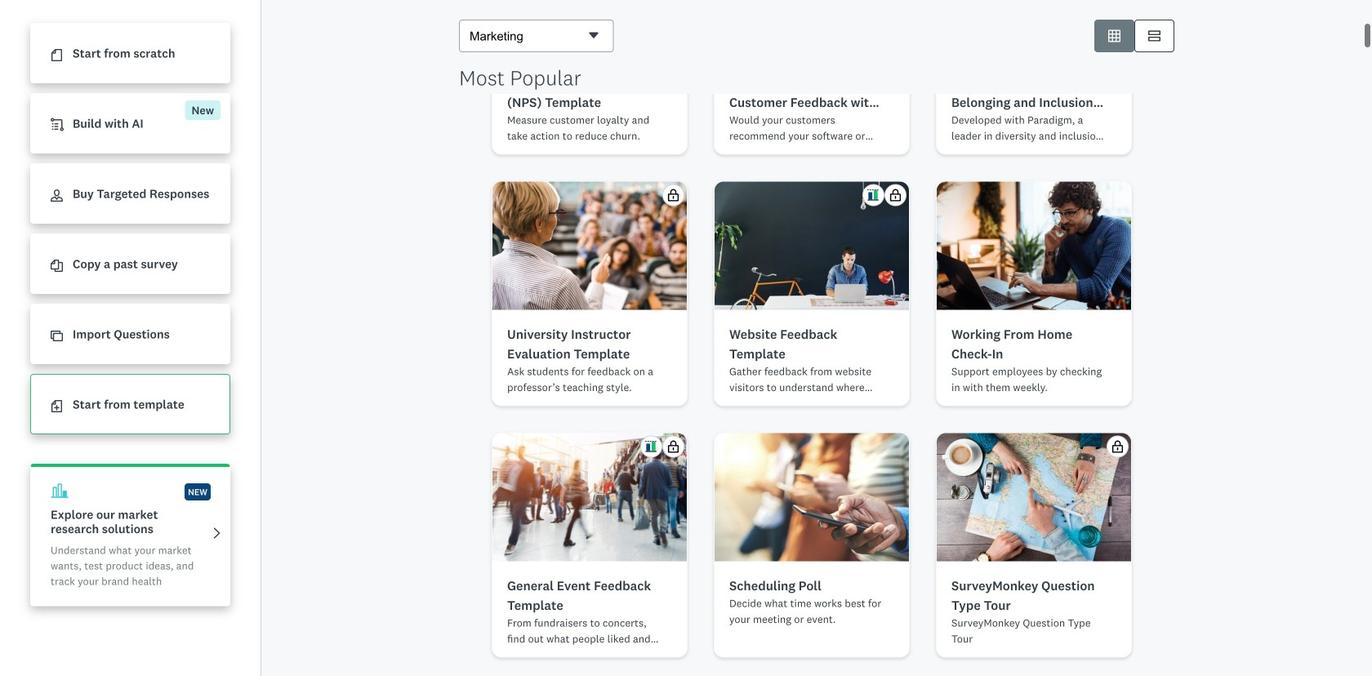 Task type: vqa. For each thing, say whether or not it's contained in the screenshot.
Auto Repair Order Form image
yes



Task type: locate. For each thing, give the bounding box(es) containing it.
0 vertical spatial lock image
[[1112, 225, 1124, 237]]

catering order form image
[[786, 507, 838, 559]]

alumni registration form image
[[715, 0, 909, 94]]

lock image
[[667, 225, 680, 237], [889, 225, 902, 237], [889, 476, 902, 488]]

1 vertical spatial lock image
[[667, 476, 680, 488]]

auto repair order form image
[[564, 255, 616, 308]]

lock image for car rental application form image
[[667, 476, 680, 488]]

car rental application form image
[[493, 469, 687, 597]]

lock image for 'cake order form' image
[[1112, 225, 1124, 237]]

0 horizontal spatial lock image
[[667, 476, 680, 488]]

1 horizontal spatial lock image
[[1112, 225, 1124, 237]]

lock image for auto repair order form image at the left top of page
[[667, 225, 680, 237]]

chevronright image
[[211, 527, 223, 540]]

lock image
[[1112, 225, 1124, 237], [667, 476, 680, 488]]



Task type: describe. For each thing, give the bounding box(es) containing it.
clone image
[[51, 330, 63, 342]]

lock image for bakery order form image at the top right
[[889, 225, 902, 237]]

cake order form image
[[1008, 255, 1060, 308]]

document image
[[51, 49, 63, 61]]

textboxmultiple image
[[1148, 30, 1161, 42]]

documentclone image
[[51, 260, 63, 272]]

appointment request form image
[[937, 0, 1131, 94]]

alumni contact information form image
[[564, 4, 616, 56]]

bakery order form image
[[786, 255, 838, 308]]

documentplus image
[[51, 400, 63, 413]]

user image
[[51, 190, 63, 202]]

lock image for catering order form image
[[889, 476, 902, 488]]

grid image
[[1108, 30, 1121, 42]]



